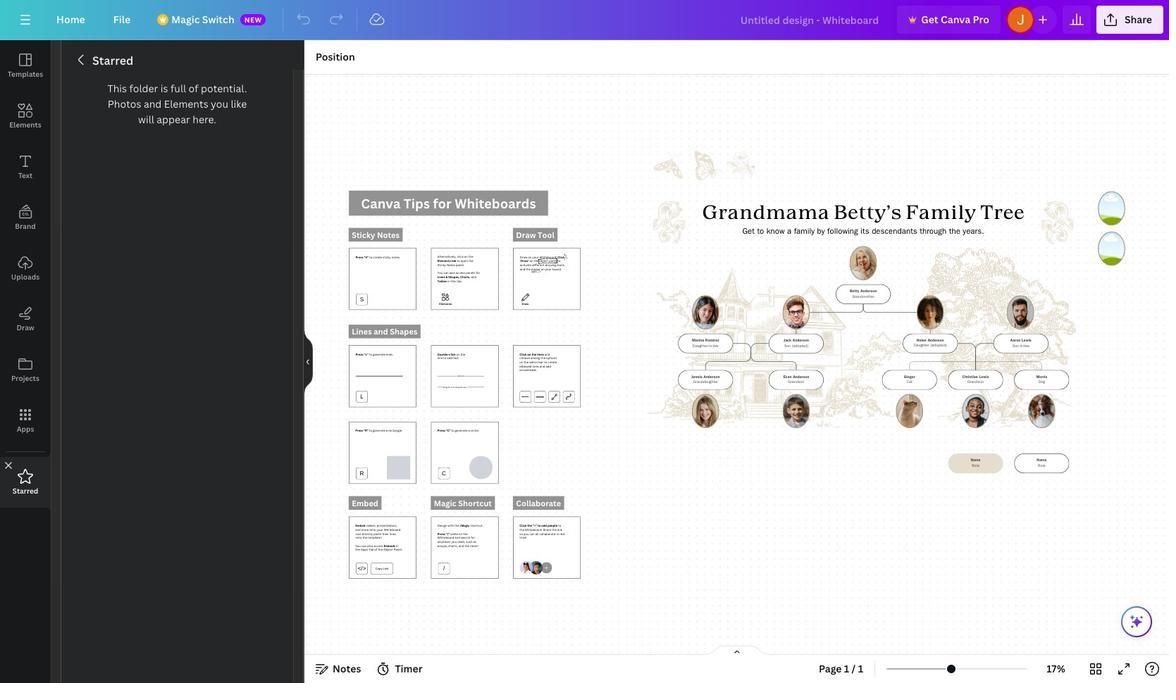 Task type: vqa. For each thing, say whether or not it's contained in the screenshot.
coordinated
no



Task type: locate. For each thing, give the bounding box(es) containing it.
line inside double-click on the line to add text.
[[437, 356, 442, 360]]

1 horizontal spatial access
[[455, 271, 465, 275]]

1 horizontal spatial onto
[[369, 528, 376, 532]]

alternatively, click on the elements tab to open the sticky notes panel.
[[437, 255, 473, 267]]

new
[[244, 15, 262, 25]]

0 vertical spatial create
[[373, 255, 382, 259]]

1 horizontal spatial click
[[457, 255, 463, 259]]

1 vertical spatial for
[[471, 536, 475, 540]]

create
[[373, 255, 382, 259], [547, 360, 556, 364]]

in
[[447, 279, 450, 283], [556, 532, 559, 536], [396, 544, 398, 548]]

0 vertical spatial get
[[921, 13, 938, 26]]

can for panel.
[[361, 544, 366, 548]]

notes down alternatively,
[[446, 263, 455, 267]]

0 vertical spatial of
[[189, 82, 198, 95]]

like
[[231, 97, 247, 111]]

0 vertical spatial notes
[[377, 229, 399, 240]]

and right among
[[544, 352, 550, 356]]

on up editor
[[527, 352, 531, 356]]

embed for embed videos, presentations, and more onto your whiteboard. just directly paste their links onto the template!
[[355, 524, 365, 528]]

choose
[[519, 356, 529, 360]]

0 vertical spatial in
[[447, 279, 450, 283]]

2 vertical spatial you
[[451, 540, 456, 544]]

1 vertical spatial in
[[556, 532, 559, 536]]

here.
[[193, 113, 216, 126]]

0 vertical spatial click
[[557, 255, 564, 259]]

1 vertical spatial access
[[373, 544, 383, 548]]

and left search at the left bottom of page
[[454, 536, 460, 540]]

you left need,
[[451, 540, 456, 544]]

1 right /
[[858, 662, 863, 676]]

double-click on the line to add text.
[[437, 352, 465, 360]]

1
[[844, 662, 849, 676], [858, 662, 863, 676]]

0 horizontal spatial can
[[361, 544, 366, 548]]

"s"
[[364, 255, 368, 259]]

1 vertical spatial share
[[543, 528, 551, 532]]

access inside 'you can also access panels for lines & shapes, charts, and tables in this tab.'
[[455, 271, 465, 275]]

sticky up "s"
[[351, 229, 375, 240]]

also inside 'you can also access embeds in the apps tab of the object panel.'
[[367, 544, 373, 548]]

can inside 'you can also access embeds in the apps tab of the object panel.'
[[361, 544, 366, 548]]

line
[[437, 356, 442, 360], [463, 386, 466, 388]]

to right "+"
[[537, 524, 540, 528]]

0 horizontal spatial you
[[355, 544, 360, 548]]

so
[[519, 532, 523, 536]]

can left tab
[[361, 544, 366, 548]]

2 horizontal spatial notes
[[446, 263, 455, 267]]

2 vertical spatial can
[[361, 544, 366, 548]]

and right charts,
[[471, 275, 476, 279]]

0 vertical spatial click
[[457, 255, 463, 259]]

the
[[949, 228, 960, 236], [468, 255, 473, 259], [468, 259, 473, 263], [534, 259, 538, 263], [526, 267, 530, 271], [460, 352, 465, 356], [531, 352, 536, 356], [540, 356, 545, 360], [524, 360, 528, 364], [448, 386, 450, 388], [460, 386, 463, 388], [454, 524, 459, 528], [527, 524, 532, 528], [519, 528, 524, 532], [552, 528, 556, 532], [463, 532, 467, 536], [362, 536, 367, 540], [464, 544, 469, 548], [355, 548, 360, 552], [378, 548, 383, 552]]

1 horizontal spatial can
[[443, 271, 448, 275]]

1 horizontal spatial whiteboard.
[[525, 528, 542, 532]]

whiteboard. right paste
[[384, 528, 401, 532]]

elements
[[164, 97, 208, 111], [9, 120, 41, 130], [437, 259, 450, 263], [439, 302, 452, 305]]

0 vertical spatial line
[[437, 356, 442, 360]]

2 horizontal spatial can
[[529, 532, 534, 536]]

of inside 'you can also access embeds in the apps tab of the object panel.'
[[374, 548, 377, 552]]

for right panels at the left top
[[476, 271, 480, 275]]

more
[[361, 528, 368, 532]]

eraser
[[531, 267, 540, 271]]

paste
[[373, 532, 381, 536]]

text
[[18, 171, 32, 180]]

/magic
[[460, 524, 469, 528]]

2 vertical spatial click
[[519, 524, 526, 528]]

sticky
[[351, 229, 375, 240], [437, 263, 446, 267]]

1 vertical spatial apps
[[360, 548, 368, 552]]

timer
[[395, 662, 423, 676]]

1 vertical spatial of
[[374, 548, 377, 552]]

to inside click on the lines and choose among the options on the editor bar to create elbowed lines and add arrowheads.
[[544, 360, 547, 364]]

draw up projects button
[[16, 323, 34, 333]]

0 horizontal spatial get
[[742, 228, 754, 236]]

click up "elbowed"
[[519, 352, 526, 356]]

1 horizontal spatial lines
[[437, 275, 445, 279]]

click inside double-click on the line to add text.
[[449, 352, 455, 356]]

and left shapes
[[373, 326, 388, 337]]

1 horizontal spatial for
[[476, 271, 480, 275]]

in left real at the bottom left of the page
[[556, 532, 559, 536]]

0 horizontal spatial notes
[[333, 662, 361, 676]]

1 horizontal spatial starred
[[92, 53, 133, 68]]

panel.
[[455, 263, 464, 267]]

access down template!
[[373, 544, 383, 548]]

show pages image
[[703, 646, 771, 657]]

you inside this folder is full of potential. photos and elements you like will appear here.
[[211, 97, 228, 111]]

apps
[[17, 424, 34, 434], [360, 548, 368, 552]]

of right full
[[189, 82, 198, 95]]

add inside 'click the "+" to add people to the whiteboard. share the link so you can all collaborate in real time!'
[[541, 524, 547, 528]]

years.
[[963, 228, 984, 236]]

press left "/"
[[437, 532, 445, 536]]

add left people
[[541, 524, 547, 528]]

on up panel.
[[464, 255, 467, 259]]

/
[[852, 662, 856, 676]]

access inside 'you can also access embeds in the apps tab of the object panel.'
[[373, 544, 383, 548]]

get canva pro button
[[897, 6, 1001, 34]]

1 horizontal spatial share
[[1125, 13, 1152, 26]]

1 horizontal spatial magic
[[434, 498, 456, 508]]

0 vertical spatial add
[[447, 356, 452, 360]]

onto
[[369, 528, 376, 532], [355, 536, 362, 540]]

you right so
[[523, 532, 529, 536]]

1 vertical spatial add
[[545, 364, 551, 368]]

elbowed
[[519, 364, 531, 368]]

0 vertical spatial text
[[461, 375, 464, 377]]

a left "circle."
[[468, 429, 470, 433]]

lines up "l"
[[351, 326, 372, 337]]

1 horizontal spatial line
[[463, 386, 466, 388]]

1 horizontal spatial you
[[451, 540, 456, 544]]

get down grandmama
[[742, 228, 754, 236]]

elements down full
[[164, 97, 208, 111]]

shortcut.
[[470, 524, 483, 528]]

0 horizontal spatial create
[[373, 255, 382, 259]]

design with the /magic shortcut.
[[437, 524, 483, 528]]

you down potential. on the top left
[[211, 97, 228, 111]]

can left all
[[529, 532, 534, 536]]

for inside 'you can also access panels for lines & shapes, charts, and tables in this tab.'
[[476, 271, 480, 275]]

onto left directly
[[355, 536, 362, 540]]

1 vertical spatial sticky
[[437, 263, 446, 267]]

on up arrowheads.
[[519, 360, 523, 364]]

notes left timer button
[[333, 662, 361, 676]]

through
[[920, 228, 946, 236]]

for right search at the left bottom of page
[[471, 536, 475, 540]]

you can also access panels for lines & shapes, charts, and tables in this tab.
[[437, 271, 480, 283]]

0 horizontal spatial lines
[[351, 326, 372, 337]]

0 horizontal spatial magic
[[171, 13, 200, 26]]

lines
[[437, 275, 445, 279], [351, 326, 372, 337]]

embed up just
[[355, 524, 365, 528]]

for
[[476, 271, 480, 275], [471, 536, 475, 540]]

2 horizontal spatial in
[[556, 532, 559, 536]]

to right bar
[[544, 360, 547, 364]]

generate for a
[[373, 429, 385, 433]]

and left more
[[355, 528, 360, 532]]

videos,
[[366, 524, 376, 528]]

add right bar
[[545, 364, 551, 368]]

can inside 'you can also access panels for lines & shapes, charts, and tables in this tab.'
[[443, 271, 448, 275]]

press left "c"
[[437, 429, 445, 433]]

in left this
[[447, 279, 450, 283]]

to inside draw on your whiteboard! click 'draw' on the object panel to activate different drawing tools and the eraser on your board.
[[557, 259, 560, 263]]

lines up bar
[[537, 352, 544, 356]]

2 1 from the left
[[858, 662, 863, 676]]

you for the
[[355, 544, 360, 548]]

1 vertical spatial embed
[[355, 524, 365, 528]]

descendants
[[872, 228, 917, 236]]

you left &
[[437, 271, 443, 275]]

lines left &
[[437, 275, 445, 279]]

generate right "r"
[[373, 429, 385, 433]]

1 left /
[[844, 662, 849, 676]]

0 vertical spatial can
[[443, 271, 448, 275]]

a right know
[[787, 228, 791, 236]]

1 horizontal spatial 1
[[858, 662, 863, 676]]

1 vertical spatial click
[[449, 352, 455, 356]]

you inside 'you can also access panels for lines & shapes, charts, and tables in this tab.'
[[437, 271, 443, 275]]

2 horizontal spatial a
[[787, 228, 791, 236]]

a left rectangle.
[[386, 429, 387, 433]]

magic up design
[[434, 498, 456, 508]]

your
[[532, 255, 538, 259], [545, 267, 551, 271], [376, 528, 383, 532]]

click
[[557, 255, 564, 259], [519, 352, 526, 356], [519, 524, 526, 528]]

1 horizontal spatial a
[[468, 429, 470, 433]]

betty's
[[833, 200, 901, 225]]

magic shortcut
[[434, 498, 492, 508]]

of right tab
[[374, 548, 377, 552]]

board.
[[552, 267, 561, 271]]

for inside press "/" while on the whiteboard and search for whatever you need, such as emojis, charts, and the timer!
[[471, 536, 475, 540]]

0 horizontal spatial also
[[367, 544, 373, 548]]

activate
[[520, 263, 531, 267]]

1 horizontal spatial also
[[449, 271, 455, 275]]

grandmama betty's family tree get to know a family by following its descendants through the years.
[[702, 200, 1024, 236]]

you down just
[[355, 544, 360, 548]]

2 horizontal spatial you
[[523, 532, 529, 536]]

get left canva
[[921, 13, 938, 26]]

design
[[437, 524, 447, 528]]

"/"
[[446, 532, 450, 536]]

click for options
[[519, 352, 526, 356]]

sticky notes
[[351, 229, 399, 240]]

drag the text along the line
[[443, 386, 466, 388]]

1 1 from the left
[[844, 662, 849, 676]]

you inside 'you can also access embeds in the apps tab of the object panel.'
[[355, 544, 360, 548]]

and inside this folder is full of potential. photos and elements you like will appear here.
[[144, 97, 162, 111]]

and
[[144, 97, 162, 111], [520, 267, 525, 271], [471, 275, 476, 279], [373, 326, 388, 337], [544, 352, 550, 356], [539, 364, 545, 368], [355, 528, 360, 532], [454, 536, 460, 540], [458, 544, 464, 548]]

0 vertical spatial share
[[1125, 13, 1152, 26]]

add left text.
[[447, 356, 452, 360]]

press left "r"
[[355, 429, 363, 433]]

real
[[559, 532, 565, 536]]

on inside double-click on the line to add text.
[[456, 352, 460, 356]]

press left "l"
[[355, 353, 363, 357]]

also down template!
[[367, 544, 373, 548]]

to right people
[[558, 524, 561, 528]]

1 horizontal spatial sticky
[[437, 263, 446, 267]]

will
[[138, 113, 154, 126]]

file button
[[102, 6, 142, 34]]

generate right "c"
[[455, 429, 467, 433]]

to right panel
[[557, 259, 560, 263]]

1 vertical spatial starred
[[13, 486, 38, 496]]

1 vertical spatial get
[[742, 228, 754, 236]]

0 vertical spatial your
[[532, 255, 538, 259]]

magic switch
[[171, 13, 234, 26]]

'draw'
[[520, 259, 529, 263]]

1 whiteboard. from the left
[[384, 528, 401, 532]]

2 vertical spatial in
[[396, 544, 398, 548]]

access for of
[[373, 544, 383, 548]]

0 vertical spatial access
[[455, 271, 465, 275]]

the inside embed videos, presentations, and more onto your whiteboard. just directly paste their links onto the template!
[[362, 536, 367, 540]]

on right while
[[458, 532, 462, 536]]

1 vertical spatial also
[[367, 544, 373, 548]]

0 horizontal spatial 1
[[844, 662, 849, 676]]

also inside 'you can also access panels for lines & shapes, charts, and tables in this tab.'
[[449, 271, 455, 275]]

embed up videos,
[[351, 498, 378, 508]]

to right "r"
[[369, 429, 372, 433]]

add inside double-click on the line to add text.
[[447, 356, 452, 360]]

1 horizontal spatial in
[[447, 279, 450, 283]]

object
[[383, 548, 393, 552]]

2 whiteboard. from the left
[[525, 528, 542, 532]]

text right add
[[461, 375, 464, 377]]

arrowheads.
[[519, 368, 537, 372]]

press left "s"
[[355, 255, 363, 259]]

brand button
[[0, 192, 51, 243]]

sticky down alternatively,
[[437, 263, 446, 267]]

0 horizontal spatial line
[[437, 356, 442, 360]]

2 vertical spatial your
[[376, 528, 383, 532]]

press for press "r" to generate a rectangle. press "c" to generate a circle.
[[355, 429, 363, 433]]

templates
[[8, 69, 43, 79]]

onto right more
[[369, 528, 376, 532]]

1 horizontal spatial get
[[921, 13, 938, 26]]

click up so
[[519, 524, 526, 528]]

line left text.
[[437, 356, 442, 360]]

0 horizontal spatial starred
[[13, 486, 38, 496]]

notes
[[377, 229, 399, 240], [446, 263, 455, 267], [333, 662, 361, 676]]

0 horizontal spatial click
[[449, 352, 455, 356]]

0 horizontal spatial apps
[[17, 424, 34, 434]]

0 horizontal spatial in
[[396, 544, 398, 548]]

your up template!
[[376, 528, 383, 532]]

0 vertical spatial embed
[[351, 498, 378, 508]]

add
[[457, 375, 460, 377]]

whiteboard. right so
[[525, 528, 542, 532]]

create left sticky
[[373, 255, 382, 259]]

elements up text button
[[9, 120, 41, 130]]

all
[[535, 532, 538, 536]]

your left board.
[[545, 267, 551, 271]]

apps left tab
[[360, 548, 368, 552]]

click inside 'click the "+" to add people to the whiteboard. share the link so you can all collaborate in real time!'
[[519, 524, 526, 528]]

1 horizontal spatial your
[[532, 255, 538, 259]]

to left know
[[757, 228, 764, 236]]

whatever
[[437, 540, 450, 544]]

elements inside this folder is full of potential. photos and elements you like will appear here.
[[164, 97, 208, 111]]

0 horizontal spatial for
[[471, 536, 475, 540]]

you
[[437, 271, 443, 275], [355, 544, 360, 548]]

draw
[[516, 229, 536, 240], [520, 255, 527, 259], [521, 302, 528, 306], [16, 323, 34, 333]]

generate
[[373, 353, 385, 357], [373, 429, 385, 433], [455, 429, 467, 433]]

access down panel.
[[455, 271, 465, 275]]

drawing
[[545, 263, 556, 267]]

you inside press "/" while on the whiteboard and search for whatever you need, such as emojis, charts, and the timer!
[[451, 540, 456, 544]]

0 vertical spatial for
[[476, 271, 480, 275]]

draw up activate
[[520, 255, 527, 259]]

&
[[445, 275, 447, 279]]

0 horizontal spatial you
[[211, 97, 228, 111]]

on right double-
[[456, 352, 460, 356]]

elements down tables
[[439, 302, 452, 305]]

1 vertical spatial magic
[[434, 498, 456, 508]]

click for to
[[457, 255, 463, 259]]

generate left lines.
[[373, 353, 385, 357]]

click inside the alternatively, click on the elements tab to open the sticky notes panel.
[[457, 255, 463, 259]]

apps inside button
[[17, 424, 34, 434]]

0 horizontal spatial sticky
[[351, 229, 375, 240]]

can up tables
[[443, 271, 448, 275]]

your up the different
[[532, 255, 538, 259]]

1 horizontal spatial you
[[437, 271, 443, 275]]

click inside click on the lines and choose among the options on the editor bar to create elbowed lines and add arrowheads.
[[519, 352, 526, 356]]

1 vertical spatial line
[[463, 386, 466, 388]]

to right tab
[[457, 259, 460, 263]]

and up will
[[144, 97, 162, 111]]

click up tools
[[557, 255, 564, 259]]

0 vertical spatial you
[[211, 97, 228, 111]]

magic inside main menu bar
[[171, 13, 200, 26]]

text left along
[[451, 386, 454, 388]]

can inside 'click the "+" to add people to the whiteboard. share the link so you can all collaborate in real time!'
[[529, 532, 534, 536]]

1 vertical spatial you
[[355, 544, 360, 548]]

while
[[450, 532, 458, 536]]

create right bar
[[547, 360, 556, 364]]

get inside grandmama betty's family tree get to know a family by following its descendants through the years.
[[742, 228, 754, 236]]

side panel tab list
[[0, 40, 51, 508]]

you
[[211, 97, 228, 111], [523, 532, 529, 536], [451, 540, 456, 544]]

2 horizontal spatial your
[[545, 267, 551, 271]]

also right &
[[449, 271, 455, 275]]

embed inside embed videos, presentations, and more onto your whiteboard. just directly paste their links onto the template!
[[355, 524, 365, 528]]

tab
[[451, 259, 456, 263]]

lines and shapes
[[351, 326, 417, 337]]

to left text.
[[443, 356, 446, 360]]

line right along
[[463, 386, 466, 388]]

also
[[449, 271, 455, 275], [367, 544, 373, 548]]

0 horizontal spatial a
[[386, 429, 387, 433]]

0 horizontal spatial your
[[376, 528, 383, 532]]

starred button
[[0, 457, 51, 508]]

0 vertical spatial apps
[[17, 424, 34, 434]]

lines down among
[[532, 364, 539, 368]]

notes up sticky
[[377, 229, 399, 240]]

magic left the switch
[[171, 13, 200, 26]]

2 vertical spatial add
[[541, 524, 547, 528]]

circle.
[[470, 429, 479, 433]]

charts,
[[448, 544, 458, 548]]

apps down projects
[[17, 424, 34, 434]]

1 vertical spatial can
[[529, 532, 534, 536]]

press "s" to create sticky notes.
[[355, 255, 400, 259]]

lines.
[[386, 353, 393, 357]]

0 horizontal spatial access
[[373, 544, 383, 548]]

1 vertical spatial lines
[[532, 364, 539, 368]]

press inside press "/" while on the whiteboard and search for whatever you need, such as emojis, charts, and the timer!
[[437, 532, 445, 536]]

1 vertical spatial you
[[523, 532, 529, 536]]

starred
[[92, 53, 133, 68], [13, 486, 38, 496]]

on up activate
[[528, 255, 531, 259]]

1 vertical spatial notes
[[446, 263, 455, 267]]

collaborate
[[516, 498, 561, 508]]



Task type: describe. For each thing, give the bounding box(es) containing it.
you for lines
[[437, 271, 443, 275]]

and inside embed videos, presentations, and more onto your whiteboard. just directly paste their links onto the template!
[[355, 528, 360, 532]]

double-
[[437, 352, 449, 356]]

among
[[530, 356, 540, 360]]

and right editor
[[539, 364, 545, 368]]

elements inside the alternatively, click on the elements tab to open the sticky notes panel.
[[437, 259, 450, 263]]

tab
[[368, 548, 373, 552]]

press for press "l" to generate lines.
[[355, 353, 363, 357]]

0 vertical spatial sticky
[[351, 229, 375, 240]]

share inside 'dropdown button'
[[1125, 13, 1152, 26]]

and inside draw on your whiteboard! click 'draw' on the object panel to activate different drawing tools and the eraser on your board.
[[520, 267, 525, 271]]

templates button
[[0, 40, 51, 91]]

click inside draw on your whiteboard! click 'draw' on the object panel to activate different drawing tools and the eraser on your board.
[[557, 255, 564, 259]]

embeds
[[383, 544, 395, 548]]

different
[[532, 263, 544, 267]]

timer button
[[372, 658, 428, 681]]

object
[[539, 259, 548, 263]]

switch
[[202, 13, 234, 26]]

in inside 'you can also access embeds in the apps tab of the object panel.'
[[396, 544, 398, 548]]

create inside click on the lines and choose among the options on the editor bar to create elbowed lines and add arrowheads.
[[547, 360, 556, 364]]

file
[[113, 13, 131, 26]]

sticky
[[382, 255, 391, 259]]

0 horizontal spatial onto
[[355, 536, 362, 540]]

notes inside the alternatively, click on the elements tab to open the sticky notes panel.
[[446, 263, 455, 267]]

you inside 'click the "+" to add people to the whiteboard. share the link so you can all collaborate in real time!'
[[523, 532, 529, 536]]

need,
[[457, 540, 465, 544]]

apps inside 'you can also access embeds in the apps tab of the object panel.'
[[360, 548, 368, 552]]

shortcut
[[458, 498, 492, 508]]

to inside grandmama betty's family tree get to know a family by following its descendants through the years.
[[757, 228, 764, 236]]

0 vertical spatial starred
[[92, 53, 133, 68]]

the inside grandmama betty's family tree get to know a family by following its descendants through the years.
[[949, 228, 960, 236]]

main menu bar
[[0, 0, 1169, 40]]

whiteboard. inside 'click the "+" to add people to the whiteboard. share the link so you can all collaborate in real time!'
[[525, 528, 542, 532]]

search
[[460, 536, 470, 540]]

get canva pro
[[921, 13, 989, 26]]

also for tab
[[367, 544, 373, 548]]

is
[[161, 82, 168, 95]]

bar
[[538, 360, 543, 364]]

shapes,
[[448, 275, 459, 279]]

link
[[557, 528, 562, 532]]

magic for magic shortcut
[[434, 498, 456, 508]]

get inside button
[[921, 13, 938, 26]]

you can also access embeds in the apps tab of the object panel.
[[355, 544, 402, 552]]

brand
[[15, 221, 36, 231]]

and inside 'you can also access panels for lines & shapes, charts, and tables in this tab.'
[[471, 275, 476, 279]]

the inside double-click on the line to add text.
[[460, 352, 465, 356]]

on right 'draw'
[[529, 259, 533, 263]]

text button
[[0, 142, 51, 192]]

along
[[455, 386, 459, 388]]

elements button
[[0, 91, 51, 142]]

notes inside button
[[333, 662, 361, 676]]

people
[[547, 524, 557, 528]]

add inside click on the lines and choose among the options on the editor bar to create elbowed lines and add arrowheads.
[[545, 364, 551, 368]]

as
[[473, 540, 476, 544]]

appear
[[157, 113, 190, 126]]

this
[[450, 279, 456, 283]]

tree
[[980, 200, 1024, 225]]

a inside grandmama betty's family tree get to know a family by following its descendants through the years.
[[787, 228, 791, 236]]

1 vertical spatial lines
[[351, 326, 372, 337]]

click for add
[[449, 352, 455, 356]]

click for whiteboard.
[[519, 524, 526, 528]]

editor
[[529, 360, 538, 364]]

share inside 'click the "+" to add people to the whiteboard. share the link so you can all collaborate in real time!'
[[543, 528, 551, 532]]

1 horizontal spatial notes
[[377, 229, 399, 240]]

home link
[[45, 6, 96, 34]]

Design title text field
[[729, 6, 892, 34]]

1 vertical spatial your
[[545, 267, 551, 271]]

your inside embed videos, presentations, and more onto your whiteboard. just directly paste their links onto the template!
[[376, 528, 383, 532]]

panel
[[549, 259, 557, 263]]

"c"
[[446, 429, 450, 433]]

potential.
[[201, 82, 247, 95]]

of inside this folder is full of potential. photos and elements you like will appear here.
[[189, 82, 198, 95]]

draw down activate
[[521, 302, 528, 306]]

to right "c"
[[451, 429, 454, 433]]

whiteboard. inside embed videos, presentations, and more onto your whiteboard. just directly paste their links onto the template!
[[384, 528, 401, 532]]

draw button
[[0, 294, 51, 345]]

to inside double-click on the line to add text.
[[443, 356, 446, 360]]

home
[[56, 13, 85, 26]]

with
[[447, 524, 453, 528]]

canva
[[941, 13, 971, 26]]

photos
[[108, 97, 141, 111]]

whiteboard
[[437, 536, 454, 540]]

collaborate
[[539, 532, 555, 536]]

text.
[[453, 356, 459, 360]]

this folder is full of potential. photos and elements you like will appear here.
[[107, 82, 247, 126]]

notes.
[[391, 255, 400, 259]]

directly
[[362, 532, 373, 536]]

press for press "/" while on the whiteboard and search for whatever you need, such as emojis, charts, and the timer!
[[437, 532, 445, 536]]

page 1 / 1
[[819, 662, 863, 676]]

template!
[[368, 536, 381, 540]]

"r"
[[363, 429, 368, 433]]

notes button
[[310, 658, 367, 681]]

0 vertical spatial lines
[[537, 352, 544, 356]]

on inside the alternatively, click on the elements tab to open the sticky notes panel.
[[464, 255, 467, 259]]

drag
[[443, 386, 447, 388]]

family
[[905, 200, 976, 225]]

to right "s"
[[369, 255, 372, 259]]

on right eraser
[[541, 267, 544, 271]]

apps button
[[0, 395, 51, 446]]

and right charts, at the bottom left of the page
[[458, 544, 464, 548]]

17% button
[[1033, 658, 1079, 681]]

starred inside starred button
[[13, 486, 38, 496]]

tool
[[537, 229, 554, 240]]

following
[[827, 228, 858, 236]]

draw tool
[[516, 229, 554, 240]]

its
[[860, 228, 869, 236]]

tools
[[557, 263, 564, 267]]

generate for lines.
[[373, 353, 385, 357]]

draw left tool
[[516, 229, 536, 240]]

tables
[[437, 279, 446, 283]]

draw on your whiteboard! click 'draw' on the object panel to activate different drawing tools and the eraser on your board.
[[520, 255, 564, 271]]

draw inside button
[[16, 323, 34, 333]]

17%
[[1047, 662, 1065, 676]]

panels
[[466, 271, 475, 275]]

in inside 'you can also access panels for lines & shapes, charts, and tables in this tab.'
[[447, 279, 450, 283]]

in inside 'click the "+" to add people to the whiteboard. share the link so you can all collaborate in real time!'
[[556, 532, 559, 536]]

access for charts,
[[455, 271, 465, 275]]

embed for embed
[[351, 498, 378, 508]]

projects
[[11, 374, 39, 383]]

uploads button
[[0, 243, 51, 294]]

links
[[389, 532, 396, 536]]

charts,
[[460, 275, 470, 279]]

also for shapes,
[[449, 271, 455, 275]]

panel.
[[393, 548, 402, 552]]

press "r" to generate a rectangle. press "c" to generate a circle.
[[355, 429, 479, 433]]

"+"
[[532, 524, 537, 528]]

time!
[[519, 536, 527, 540]]

1 horizontal spatial text
[[461, 375, 464, 377]]

press for press "s" to create sticky notes.
[[355, 255, 363, 259]]

pro
[[973, 13, 989, 26]]

0 horizontal spatial text
[[451, 386, 454, 388]]

this
[[107, 82, 127, 95]]

to right "l"
[[369, 353, 372, 357]]

canva assistant image
[[1128, 614, 1145, 631]]

lines inside 'you can also access panels for lines & shapes, charts, and tables in this tab.'
[[437, 275, 445, 279]]

elements inside button
[[9, 120, 41, 130]]

0 vertical spatial onto
[[369, 528, 376, 532]]

draw inside draw on your whiteboard! click 'draw' on the object panel to activate different drawing tools and the eraser on your board.
[[520, 255, 527, 259]]

hide image
[[304, 328, 313, 396]]

such
[[466, 540, 472, 544]]

can for in
[[443, 271, 448, 275]]

embed videos, presentations, and more onto your whiteboard. just directly paste their links onto the template!
[[355, 524, 401, 540]]

to inside the alternatively, click on the elements tab to open the sticky notes panel.
[[457, 259, 460, 263]]

magic for magic switch
[[171, 13, 200, 26]]

on inside press "/" while on the whiteboard and search for whatever you need, such as emojis, charts, and the timer!
[[458, 532, 462, 536]]

sticky inside the alternatively, click on the elements tab to open the sticky notes panel.
[[437, 263, 446, 267]]

"l"
[[364, 353, 368, 357]]



